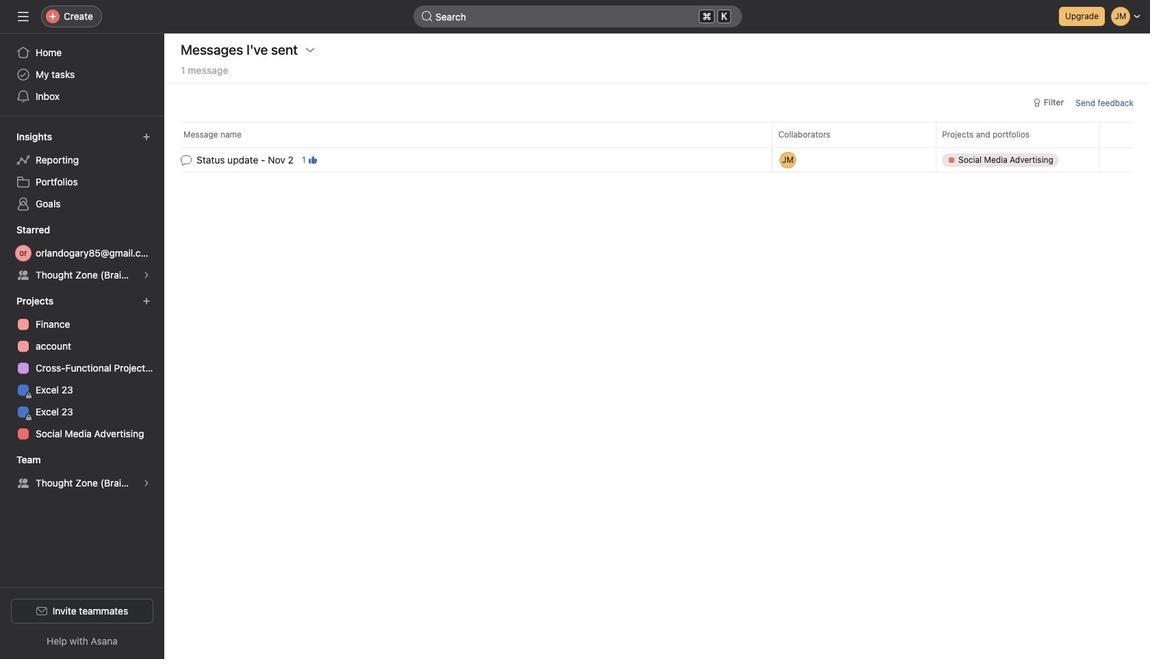Task type: vqa. For each thing, say whether or not it's contained in the screenshot.
Expand New message image
no



Task type: locate. For each thing, give the bounding box(es) containing it.
column header
[[181, 122, 777, 147], [773, 122, 941, 147], [937, 122, 1104, 147]]

prominent image
[[422, 11, 433, 22]]

row
[[164, 122, 1151, 147], [164, 146, 1151, 174], [181, 147, 1135, 148]]

0 vertical spatial see details, thought zone (brainstorm space) image
[[143, 271, 151, 280]]

None field
[[414, 5, 743, 27]]

conversation name for status update - nov 2 cell
[[164, 147, 773, 173]]

2 column header from the left
[[773, 122, 941, 147]]

see details, thought zone (brainstorm space) image inside teams element
[[143, 480, 151, 488]]

2 see details, thought zone (brainstorm space) image from the top
[[143, 480, 151, 488]]

new insights image
[[143, 133, 151, 141]]

1 vertical spatial see details, thought zone (brainstorm space) image
[[143, 480, 151, 488]]

1 see details, thought zone (brainstorm space) image from the top
[[143, 271, 151, 280]]

new project or portfolio image
[[143, 297, 151, 306]]

cell
[[937, 147, 1101, 173]]

see details, thought zone (brainstorm space) image
[[143, 271, 151, 280], [143, 480, 151, 488]]

hide sidebar image
[[18, 11, 29, 22]]

projects element
[[0, 289, 164, 448]]



Task type: describe. For each thing, give the bounding box(es) containing it.
starred element
[[0, 218, 164, 289]]

insights element
[[0, 125, 164, 218]]

actions image
[[305, 45, 316, 55]]

Search tasks, projects, and more text field
[[414, 5, 743, 27]]

or image
[[19, 245, 27, 262]]

1 like. you liked this task image
[[309, 156, 317, 164]]

3 column header from the left
[[937, 122, 1104, 147]]

teams element
[[0, 448, 164, 497]]

see details, thought zone (brainstorm space) image inside starred element
[[143, 271, 151, 280]]

global element
[[0, 34, 164, 116]]

1 column header from the left
[[181, 122, 777, 147]]



